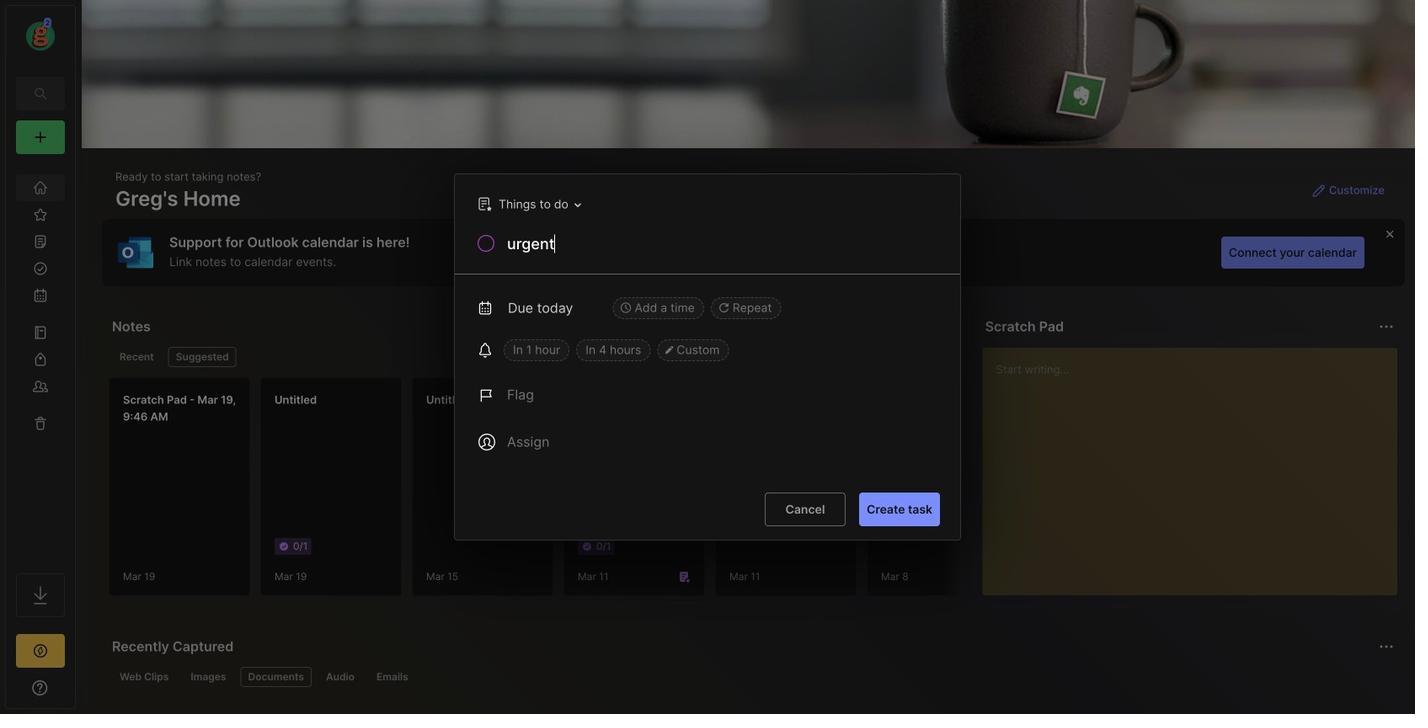 Task type: vqa. For each thing, say whether or not it's contained in the screenshot.
small preview
no



Task type: describe. For each thing, give the bounding box(es) containing it.
edit search image
[[30, 83, 51, 104]]

main element
[[0, 0, 81, 714]]

tree inside main element
[[6, 164, 75, 559]]

Start writing… text field
[[996, 348, 1397, 582]]

home image
[[32, 179, 49, 196]]



Task type: locate. For each thing, give the bounding box(es) containing it.
upgrade image
[[30, 641, 51, 661]]

tree
[[6, 164, 75, 559]]

1 vertical spatial tab list
[[112, 667, 1392, 687]]

2 tab list from the top
[[112, 667, 1392, 687]]

row group
[[109, 377, 1415, 607]]

tab
[[112, 347, 162, 367], [168, 347, 236, 367], [112, 667, 176, 687], [183, 667, 234, 687], [241, 667, 312, 687], [318, 667, 362, 687], [369, 667, 416, 687]]

1 tab list from the top
[[112, 347, 955, 367]]

Go to note or move task field
[[469, 192, 587, 217]]

Enter task text field
[[505, 233, 940, 258]]

tab list
[[112, 347, 955, 367], [112, 667, 1392, 687]]

0 vertical spatial tab list
[[112, 347, 955, 367]]



